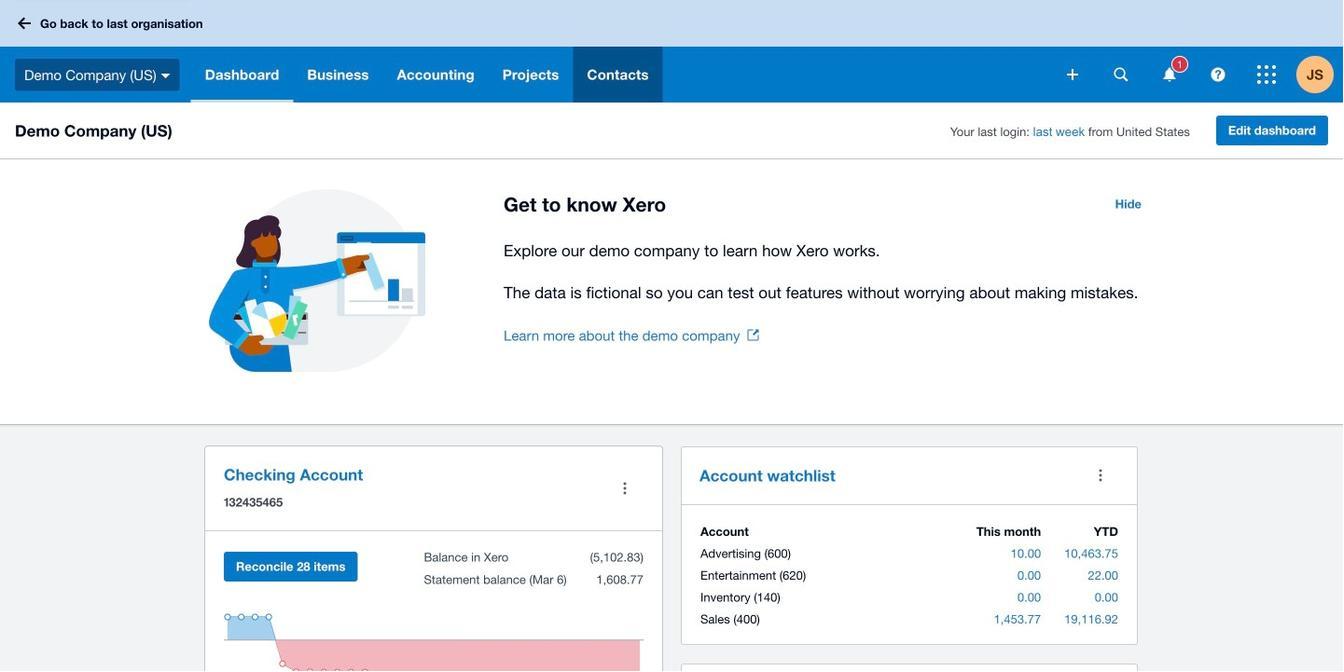 Task type: describe. For each thing, give the bounding box(es) containing it.
svg image
[[1067, 69, 1078, 80]]



Task type: vqa. For each thing, say whether or not it's contained in the screenshot.
left svg icon
yes



Task type: locate. For each thing, give the bounding box(es) containing it.
intro banner body element
[[504, 238, 1153, 306]]

banner
[[0, 0, 1343, 103]]

svg image
[[18, 17, 31, 29], [1257, 65, 1276, 84], [1114, 68, 1128, 82], [1164, 68, 1176, 82], [1211, 68, 1225, 82], [161, 73, 170, 78]]

manage menu toggle image
[[606, 470, 644, 507]]



